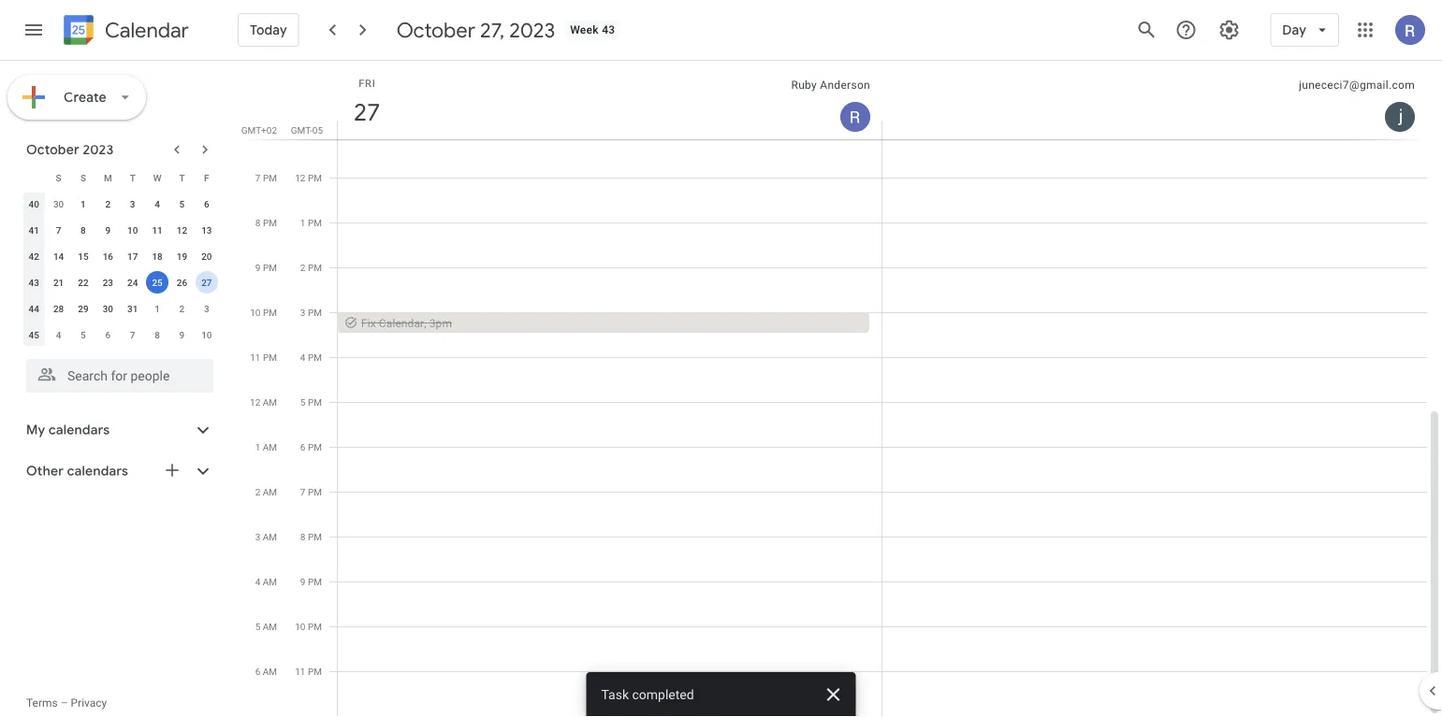 Task type: locate. For each thing, give the bounding box(es) containing it.
0 vertical spatial 11
[[152, 225, 163, 236]]

my calendars
[[26, 422, 110, 439]]

create button
[[7, 75, 146, 120]]

24
[[127, 277, 138, 288]]

my calendars button
[[4, 416, 232, 446]]

am for 4 am
[[263, 577, 277, 588]]

27
[[352, 97, 379, 128], [201, 277, 212, 288]]

10 pm left 3 pm
[[250, 307, 277, 318]]

s left the m
[[80, 172, 86, 183]]

3 up "4 pm"
[[300, 307, 306, 318]]

11
[[152, 225, 163, 236], [250, 352, 261, 363], [295, 666, 306, 678]]

0 horizontal spatial 11
[[152, 225, 163, 236]]

7 row from the top
[[22, 322, 219, 348]]

31 element
[[121, 298, 144, 320]]

pm down "5 pm"
[[308, 442, 322, 453]]

pm up 3 pm
[[308, 262, 322, 273]]

05
[[312, 124, 323, 136]]

gmt-
[[291, 124, 312, 136]]

privacy link
[[71, 697, 107, 710]]

calendars down "my calendars" dropdown button
[[67, 463, 128, 480]]

1 s from the left
[[56, 172, 61, 183]]

pm down 6 pm on the left of page
[[308, 487, 322, 498]]

16 element
[[97, 245, 119, 268]]

15
[[78, 251, 89, 262]]

6 left november 7 element on the left
[[105, 329, 111, 341]]

4 am from the top
[[263, 532, 277, 543]]

1 vertical spatial 9 pm
[[300, 577, 322, 588]]

27,
[[480, 17, 505, 43]]

0 vertical spatial 12
[[295, 172, 306, 183]]

27 right 26 element
[[201, 277, 212, 288]]

5 row from the top
[[22, 270, 219, 296]]

3 right november 2 element
[[204, 303, 209, 315]]

None search field
[[0, 352, 232, 393]]

12 right 11 element
[[177, 225, 187, 236]]

6 right 1 am
[[300, 442, 306, 453]]

5 right 12 am
[[300, 397, 306, 408]]

1 row from the top
[[22, 165, 219, 191]]

27 inside column header
[[352, 97, 379, 128]]

43 right week
[[602, 23, 615, 37]]

3 am
[[255, 532, 277, 543]]

8 pm left 1 pm
[[255, 217, 277, 228]]

1 vertical spatial october
[[26, 141, 79, 158]]

43
[[602, 23, 615, 37], [29, 277, 39, 288]]

2 right november 1 element
[[179, 303, 185, 315]]

row group containing 40
[[22, 191, 219, 348]]

26 element
[[171, 271, 193, 294]]

6
[[204, 198, 209, 210], [105, 329, 111, 341], [300, 442, 306, 453], [255, 666, 260, 678]]

calendar inside 27 grid
[[379, 317, 424, 330]]

october left 27,
[[397, 17, 475, 43]]

2 vertical spatial 11
[[295, 666, 306, 678]]

am up "4 am" at the bottom left
[[263, 532, 277, 543]]

pm right 3 am
[[308, 532, 322, 543]]

22
[[78, 277, 89, 288]]

2 up 3 pm
[[300, 262, 306, 273]]

4
[[155, 198, 160, 210], [56, 329, 61, 341], [300, 352, 306, 363], [255, 577, 260, 588]]

november 8 element
[[146, 324, 169, 346]]

1 right 31 element
[[155, 303, 160, 315]]

12 element
[[171, 219, 193, 241]]

0 horizontal spatial 30
[[53, 198, 64, 210]]

row containing 43
[[22, 270, 219, 296]]

1 horizontal spatial 43
[[602, 23, 615, 37]]

10 pm right 5 am at bottom left
[[295, 622, 322, 633]]

9 right november 8 element
[[179, 329, 185, 341]]

november 10 element
[[195, 324, 218, 346]]

30
[[53, 198, 64, 210], [103, 303, 113, 315]]

calendar right fix
[[379, 317, 424, 330]]

day button
[[1270, 7, 1339, 52]]

1 vertical spatial calendar
[[379, 317, 424, 330]]

1 down 12 am
[[255, 442, 260, 453]]

2023 up the m
[[83, 141, 114, 158]]

10 pm
[[250, 307, 277, 318], [295, 622, 322, 633]]

5 am
[[255, 622, 277, 633]]

30 for september 30 "element"
[[53, 198, 64, 210]]

1 horizontal spatial s
[[80, 172, 86, 183]]

3 am from the top
[[263, 487, 277, 498]]

1 am from the top
[[263, 397, 277, 408]]

18
[[152, 251, 163, 262]]

12 up 1 pm
[[295, 172, 306, 183]]

1 vertical spatial 12
[[177, 225, 187, 236]]

other calendars
[[26, 463, 128, 480]]

2023 right 27,
[[509, 17, 555, 43]]

44
[[29, 303, 39, 315]]

11 inside october 2023 "grid"
[[152, 225, 163, 236]]

0 vertical spatial calendars
[[49, 422, 110, 439]]

5 am from the top
[[263, 577, 277, 588]]

pm left 12 pm
[[263, 172, 277, 183]]

1 vertical spatial 30
[[103, 303, 113, 315]]

11 element
[[146, 219, 169, 241]]

october up september 30 "element"
[[26, 141, 79, 158]]

2 up 3 am
[[255, 487, 260, 498]]

12 inside 12 element
[[177, 225, 187, 236]]

0 vertical spatial 8 pm
[[255, 217, 277, 228]]

m
[[104, 172, 112, 183]]

pm left 3 pm
[[263, 307, 277, 318]]

7
[[255, 172, 261, 183], [56, 225, 61, 236], [130, 329, 135, 341], [300, 487, 306, 498]]

21 element
[[47, 271, 70, 294]]

row containing 40
[[22, 191, 219, 217]]

october 2023
[[26, 141, 114, 158]]

4 left november 5 element
[[56, 329, 61, 341]]

5 for 5 pm
[[300, 397, 306, 408]]

1 horizontal spatial 10 pm
[[295, 622, 322, 633]]

november 5 element
[[72, 324, 94, 346]]

2 am from the top
[[263, 442, 277, 453]]

november 3 element
[[195, 298, 218, 320]]

12 up 1 am
[[250, 397, 260, 408]]

1 vertical spatial calendars
[[67, 463, 128, 480]]

0 vertical spatial october
[[397, 17, 475, 43]]

am for 1 am
[[263, 442, 277, 453]]

Search for people text field
[[37, 359, 202, 393]]

0 horizontal spatial 7 pm
[[255, 172, 277, 183]]

11 pm right 6 am
[[295, 666, 322, 678]]

anderson
[[820, 79, 870, 92]]

1 horizontal spatial 11 pm
[[295, 666, 322, 678]]

row group
[[22, 191, 219, 348]]

8
[[255, 217, 261, 228], [81, 225, 86, 236], [155, 329, 160, 341], [300, 532, 306, 543]]

0 horizontal spatial 9 pm
[[255, 262, 277, 273]]

1 vertical spatial 43
[[29, 277, 39, 288]]

27 grid
[[240, 61, 1442, 718]]

9 pm right "4 am" at the bottom left
[[300, 577, 322, 588]]

40
[[29, 198, 39, 210]]

12 pm
[[295, 172, 322, 183]]

16
[[103, 251, 113, 262]]

calendars inside "my calendars" dropdown button
[[49, 422, 110, 439]]

row containing 42
[[22, 243, 219, 270]]

11 pm up 12 am
[[250, 352, 277, 363]]

11 right 10 element
[[152, 225, 163, 236]]

today button
[[238, 7, 299, 52]]

october for october 2023
[[26, 141, 79, 158]]

1 vertical spatial 7 pm
[[300, 487, 322, 498]]

43 left 21
[[29, 277, 39, 288]]

5 down "4 am" at the bottom left
[[255, 622, 260, 633]]

30 inside "element"
[[53, 198, 64, 210]]

0 horizontal spatial 27
[[201, 277, 212, 288]]

7 pm
[[255, 172, 277, 183], [300, 487, 322, 498]]

6 down 5 am at bottom left
[[255, 666, 260, 678]]

1 down 12 pm
[[300, 217, 306, 228]]

1 horizontal spatial t
[[179, 172, 185, 183]]

am down "4 am" at the bottom left
[[263, 622, 277, 633]]

9 right "4 am" at the bottom left
[[300, 577, 306, 588]]

7 pm down 6 pm on the left of page
[[300, 487, 322, 498]]

30 element
[[97, 298, 119, 320]]

november 7 element
[[121, 324, 144, 346]]

0 horizontal spatial calendar
[[105, 17, 189, 44]]

ruby anderson
[[791, 79, 870, 92]]

9
[[105, 225, 111, 236], [255, 262, 261, 273], [179, 329, 185, 341], [300, 577, 306, 588]]

0 vertical spatial 10 pm
[[250, 307, 277, 318]]

0 vertical spatial 2023
[[509, 17, 555, 43]]

0 vertical spatial 27
[[352, 97, 379, 128]]

10
[[127, 225, 138, 236], [250, 307, 261, 318], [201, 329, 212, 341], [295, 622, 306, 633]]

0 horizontal spatial t
[[130, 172, 135, 183]]

am left "5 pm"
[[263, 397, 277, 408]]

1 horizontal spatial october
[[397, 17, 475, 43]]

9 pm
[[255, 262, 277, 273], [300, 577, 322, 588]]

2
[[105, 198, 111, 210], [300, 262, 306, 273], [179, 303, 185, 315], [255, 487, 260, 498]]

9 left 10 element
[[105, 225, 111, 236]]

0 horizontal spatial 10 pm
[[250, 307, 277, 318]]

pm down "4 pm"
[[308, 397, 322, 408]]

1 horizontal spatial 9 pm
[[300, 577, 322, 588]]

2 horizontal spatial 11
[[295, 666, 306, 678]]

pm right 5 am at bottom left
[[308, 622, 322, 633]]

0 horizontal spatial 12
[[177, 225, 187, 236]]

12
[[295, 172, 306, 183], [177, 225, 187, 236], [250, 397, 260, 408]]

am for 2 am
[[263, 487, 277, 498]]

0 vertical spatial 7 pm
[[255, 172, 277, 183]]

11 pm
[[250, 352, 277, 363], [295, 666, 322, 678]]

17 element
[[121, 245, 144, 268]]

2 for 2 am
[[255, 487, 260, 498]]

2 vertical spatial 12
[[250, 397, 260, 408]]

0 horizontal spatial 2023
[[83, 141, 114, 158]]

1 vertical spatial 2023
[[83, 141, 114, 158]]

9 pm left 2 pm at the top left of page
[[255, 262, 277, 273]]

4 up 5 am at bottom left
[[255, 577, 260, 588]]

30 right 29 'element' at the top left of the page
[[103, 303, 113, 315]]

calendars for my calendars
[[49, 422, 110, 439]]

5 pm
[[300, 397, 322, 408]]

3 up "4 am" at the bottom left
[[255, 532, 260, 543]]

my
[[26, 422, 45, 439]]

task completed
[[601, 688, 694, 703]]

12 for 12 pm
[[295, 172, 306, 183]]

november 1 element
[[146, 298, 169, 320]]

am
[[263, 397, 277, 408], [263, 442, 277, 453], [263, 487, 277, 498], [263, 532, 277, 543], [263, 577, 277, 588], [263, 622, 277, 633], [263, 666, 277, 678]]

1 vertical spatial 8 pm
[[300, 532, 322, 543]]

t right 'w'
[[179, 172, 185, 183]]

6 for 6 pm
[[300, 442, 306, 453]]

42
[[29, 251, 39, 262]]

0 vertical spatial 30
[[53, 198, 64, 210]]

am for 5 am
[[263, 622, 277, 633]]

0 horizontal spatial s
[[56, 172, 61, 183]]

6 row from the top
[[22, 296, 219, 322]]

1 horizontal spatial 12
[[250, 397, 260, 408]]

2023
[[509, 17, 555, 43], [83, 141, 114, 158]]

w
[[153, 172, 161, 183]]

1 vertical spatial 11
[[250, 352, 261, 363]]

7 am from the top
[[263, 666, 277, 678]]

1 horizontal spatial 30
[[103, 303, 113, 315]]

1 horizontal spatial calendar
[[379, 317, 424, 330]]

0 vertical spatial 9 pm
[[255, 262, 277, 273]]

25, today element
[[146, 271, 169, 294]]

1 horizontal spatial 8 pm
[[300, 532, 322, 543]]

settings menu image
[[1218, 19, 1241, 41]]

am down 5 am at bottom left
[[263, 666, 277, 678]]

7 right the 2 am
[[300, 487, 306, 498]]

6 am from the top
[[263, 622, 277, 633]]

1 for 1 am
[[255, 442, 260, 453]]

6 am
[[255, 666, 277, 678]]

11 up 12 am
[[250, 352, 261, 363]]

1 horizontal spatial 27
[[352, 97, 379, 128]]

am up 5 am at bottom left
[[263, 577, 277, 588]]

completed
[[632, 688, 694, 703]]

pm
[[263, 172, 277, 183], [308, 172, 322, 183], [263, 217, 277, 228], [308, 217, 322, 228], [263, 262, 277, 273], [308, 262, 322, 273], [263, 307, 277, 318], [308, 307, 322, 318], [263, 352, 277, 363], [308, 352, 322, 363], [308, 397, 322, 408], [308, 442, 322, 453], [308, 487, 322, 498], [308, 532, 322, 543], [308, 577, 322, 588], [308, 622, 322, 633], [308, 666, 322, 678]]

11 right 6 am
[[295, 666, 306, 678]]

4 row from the top
[[22, 243, 219, 270]]

row
[[22, 165, 219, 191], [22, 191, 219, 217], [22, 217, 219, 243], [22, 243, 219, 270], [22, 270, 219, 296], [22, 296, 219, 322], [22, 322, 219, 348]]

row containing 44
[[22, 296, 219, 322]]

1 vertical spatial 11 pm
[[295, 666, 322, 678]]

s up september 30 "element"
[[56, 172, 61, 183]]

october
[[397, 17, 475, 43], [26, 141, 79, 158]]

november 6 element
[[97, 324, 119, 346]]

27 down fri
[[352, 97, 379, 128]]

calendar up create
[[105, 17, 189, 44]]

0 horizontal spatial 11 pm
[[250, 352, 277, 363]]

27 column header
[[337, 61, 883, 139]]

calendars inside "other calendars" dropdown button
[[67, 463, 128, 480]]

5 inside november 5 element
[[81, 329, 86, 341]]

6 for november 6 element
[[105, 329, 111, 341]]

0 horizontal spatial october
[[26, 141, 79, 158]]

27 element
[[195, 271, 218, 294]]

fri 27
[[352, 77, 379, 128]]

row containing s
[[22, 165, 219, 191]]

week
[[570, 23, 599, 37]]

pm up 2 pm at the top left of page
[[308, 217, 322, 228]]

0 horizontal spatial 43
[[29, 277, 39, 288]]

2 row from the top
[[22, 191, 219, 217]]

am for 6 am
[[263, 666, 277, 678]]

calendar
[[105, 17, 189, 44], [379, 317, 424, 330]]

5 right november 4 element
[[81, 329, 86, 341]]

calendars
[[49, 422, 110, 439], [67, 463, 128, 480]]

20 element
[[195, 245, 218, 268]]

october 27, 2023
[[397, 17, 555, 43]]

3
[[130, 198, 135, 210], [204, 303, 209, 315], [300, 307, 306, 318], [255, 532, 260, 543]]

2 for 2 pm
[[300, 262, 306, 273]]

t left 'w'
[[130, 172, 135, 183]]

7 pm left 12 pm
[[255, 172, 277, 183]]

junececi7@gmail.com
[[1299, 79, 1415, 92]]

1
[[81, 198, 86, 210], [300, 217, 306, 228], [155, 303, 160, 315], [255, 442, 260, 453]]

30 right 40
[[53, 198, 64, 210]]

1 pm
[[300, 217, 322, 228]]

1 vertical spatial 27
[[201, 277, 212, 288]]

calendar heading
[[101, 17, 189, 44]]

8 pm
[[255, 217, 277, 228], [300, 532, 322, 543]]

am for 3 am
[[263, 532, 277, 543]]

5
[[179, 198, 185, 210], [81, 329, 86, 341], [300, 397, 306, 408], [255, 622, 260, 633]]

am left 6 pm on the left of page
[[263, 442, 277, 453]]

25
[[152, 277, 163, 288]]

4 down 3 pm
[[300, 352, 306, 363]]

s
[[56, 172, 61, 183], [80, 172, 86, 183]]

2 horizontal spatial 12
[[295, 172, 306, 183]]

november 9 element
[[171, 324, 193, 346]]

8 right 13 element
[[255, 217, 261, 228]]

am up 3 am
[[263, 487, 277, 498]]

t
[[130, 172, 135, 183], [179, 172, 185, 183]]

3 row from the top
[[22, 217, 219, 243]]

8 pm right 3 am
[[300, 532, 322, 543]]

calendars up other calendars at the bottom left
[[49, 422, 110, 439]]



Task type: describe. For each thing, give the bounding box(es) containing it.
12 am
[[250, 397, 277, 408]]

pm left "4 pm"
[[263, 352, 277, 363]]

3 for november 3 element at top
[[204, 303, 209, 315]]

am for 12 am
[[263, 397, 277, 408]]

terms
[[26, 697, 58, 710]]

fri
[[359, 77, 376, 89]]

row containing 45
[[22, 322, 219, 348]]

–
[[61, 697, 68, 710]]

8 right 3 am
[[300, 532, 306, 543]]

1 horizontal spatial 2023
[[509, 17, 555, 43]]

21
[[53, 277, 64, 288]]

29
[[78, 303, 89, 315]]

20
[[201, 251, 212, 262]]

4 up 11 element
[[155, 198, 160, 210]]

6 down f
[[204, 198, 209, 210]]

2 am
[[255, 487, 277, 498]]

fix
[[361, 317, 376, 330]]

1 horizontal spatial 11
[[250, 352, 261, 363]]

pm up 1 pm
[[308, 172, 322, 183]]

8 up 15 element
[[81, 225, 86, 236]]

13 element
[[195, 219, 218, 241]]

pm up "4 pm"
[[308, 307, 322, 318]]

fix calendar , 3pm
[[361, 317, 452, 330]]

8 right november 7 element on the left
[[155, 329, 160, 341]]

26
[[177, 277, 187, 288]]

privacy
[[71, 697, 107, 710]]

junececi7@gmail.com column header
[[882, 61, 1427, 139]]

2 t from the left
[[179, 172, 185, 183]]

4 pm
[[300, 352, 322, 363]]

6 pm
[[300, 442, 322, 453]]

other calendars button
[[4, 457, 232, 487]]

ruby
[[791, 79, 817, 92]]

october 2023 grid
[[18, 165, 219, 348]]

pm left 1 pm
[[263, 217, 277, 228]]

7 right november 6 element
[[130, 329, 135, 341]]

1 right september 30 "element"
[[81, 198, 86, 210]]

row containing 41
[[22, 217, 219, 243]]

row group inside october 2023 "grid"
[[22, 191, 219, 348]]

pm left 2 pm at the top left of page
[[263, 262, 277, 273]]

2 s from the left
[[80, 172, 86, 183]]

f
[[204, 172, 209, 183]]

4 for 4 pm
[[300, 352, 306, 363]]

12 for 12
[[177, 225, 187, 236]]

10 element
[[121, 219, 144, 241]]

friday, october 27 element
[[345, 91, 388, 134]]

41
[[29, 225, 39, 236]]

12 for 12 am
[[250, 397, 260, 408]]

43 inside row group
[[29, 277, 39, 288]]

3 for 3 am
[[255, 532, 260, 543]]

0 vertical spatial calendar
[[105, 17, 189, 44]]

terms link
[[26, 697, 58, 710]]

5 for 5 am
[[255, 622, 260, 633]]

31
[[127, 303, 138, 315]]

1 t from the left
[[130, 172, 135, 183]]

4 am
[[255, 577, 277, 588]]

1 vertical spatial 10 pm
[[295, 622, 322, 633]]

10 right november 3 element at top
[[250, 307, 261, 318]]

pm down 3 pm
[[308, 352, 322, 363]]

task
[[601, 688, 629, 703]]

gmt-05
[[291, 124, 323, 136]]

14
[[53, 251, 64, 262]]

7 right the '41'
[[56, 225, 61, 236]]

main drawer image
[[22, 19, 45, 41]]

pm right "4 am" at the bottom left
[[308, 577, 322, 588]]

terms – privacy
[[26, 697, 107, 710]]

7 down gmt+02
[[255, 172, 261, 183]]

18 element
[[146, 245, 169, 268]]

2 down the m
[[105, 198, 111, 210]]

today
[[250, 22, 287, 38]]

1 for 1 pm
[[300, 217, 306, 228]]

23
[[103, 277, 113, 288]]

gmt+02
[[241, 124, 277, 136]]

9 right 20 element
[[255, 262, 261, 273]]

week 43
[[570, 23, 615, 37]]

19 element
[[171, 245, 193, 268]]

october for october 27, 2023
[[397, 17, 475, 43]]

23 element
[[97, 271, 119, 294]]

september 30 element
[[47, 193, 70, 215]]

6 for 6 am
[[255, 666, 260, 678]]

25 cell
[[145, 270, 170, 296]]

1 for november 1 element
[[155, 303, 160, 315]]

27 inside cell
[[201, 277, 212, 288]]

28
[[53, 303, 64, 315]]

30 for 30 element
[[103, 303, 113, 315]]

3 pm
[[300, 307, 322, 318]]

10 right 5 am at bottom left
[[295, 622, 306, 633]]

calendars for other calendars
[[67, 463, 128, 480]]

day
[[1283, 22, 1307, 38]]

5 for november 5 element
[[81, 329, 86, 341]]

2 for november 2 element
[[179, 303, 185, 315]]

calendar element
[[60, 11, 189, 52]]

2 pm
[[300, 262, 322, 273]]

4 for november 4 element
[[56, 329, 61, 341]]

3 for 3 pm
[[300, 307, 306, 318]]

pm right 6 am
[[308, 666, 322, 678]]

create
[[64, 89, 107, 106]]

9 inside november 9 element
[[179, 329, 185, 341]]

28 element
[[47, 298, 70, 320]]

3 up 10 element
[[130, 198, 135, 210]]

0 vertical spatial 11 pm
[[250, 352, 277, 363]]

29 element
[[72, 298, 94, 320]]

4 for 4 am
[[255, 577, 260, 588]]

45
[[29, 329, 39, 341]]

1 am
[[255, 442, 277, 453]]

november 4 element
[[47, 324, 70, 346]]

3pm
[[429, 317, 452, 330]]

1 horizontal spatial 7 pm
[[300, 487, 322, 498]]

13
[[201, 225, 212, 236]]

14 element
[[47, 245, 70, 268]]

27 cell
[[194, 270, 219, 296]]

other
[[26, 463, 64, 480]]

november 2 element
[[171, 298, 193, 320]]

10 left 11 element
[[127, 225, 138, 236]]

10 right november 9 element
[[201, 329, 212, 341]]

,
[[424, 317, 427, 330]]

15 element
[[72, 245, 94, 268]]

19
[[177, 251, 187, 262]]

add other calendars image
[[163, 461, 182, 480]]

17
[[127, 251, 138, 262]]

5 up 12 element on the left top
[[179, 198, 185, 210]]

0 horizontal spatial 8 pm
[[255, 217, 277, 228]]

24 element
[[121, 271, 144, 294]]

22 element
[[72, 271, 94, 294]]

0 vertical spatial 43
[[602, 23, 615, 37]]



Task type: vqa. For each thing, say whether or not it's contained in the screenshot.
SEE
no



